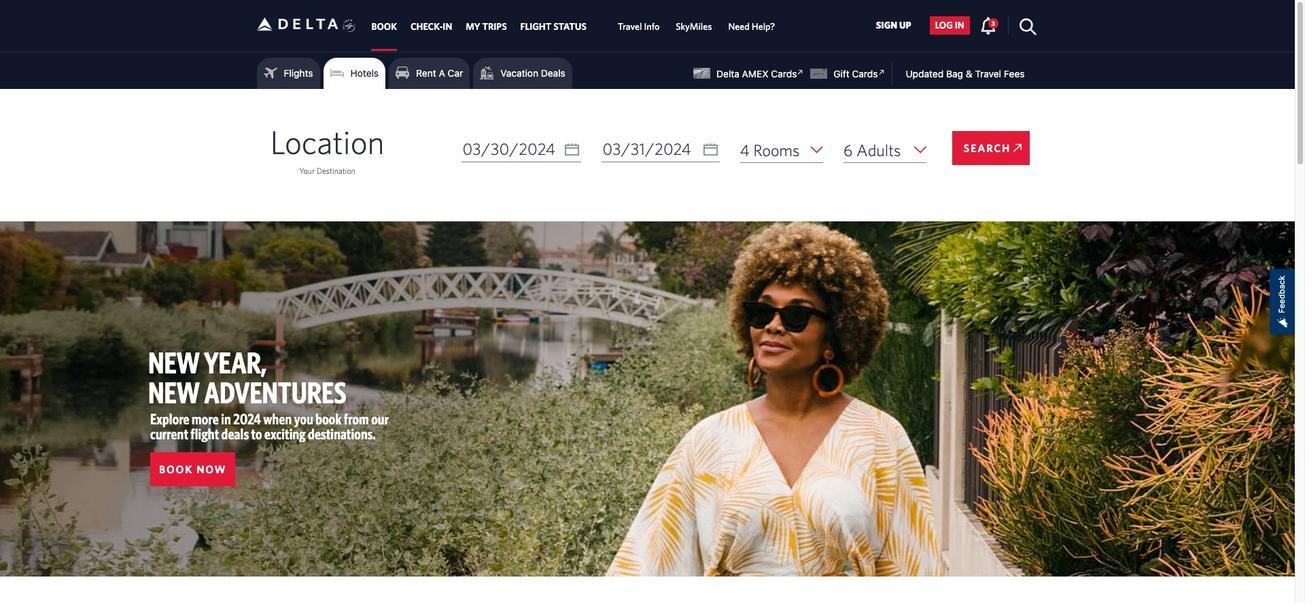 Task type: describe. For each thing, give the bounding box(es) containing it.
need help? link
[[728, 14, 775, 39]]

flight
[[191, 426, 219, 443]]

need help?
[[728, 21, 775, 32]]

this link opens another site in a new window that may not follow the same accessibility policies as delta air lines. image
[[794, 66, 807, 79]]

in inside explore more in 2024 when you book from our current flight deals to exciting destinations.
[[221, 411, 231, 428]]

delta air lines image
[[257, 3, 338, 45]]

2024
[[233, 411, 261, 428]]

current
[[150, 426, 188, 443]]

gift cards
[[833, 68, 878, 80]]

1 new from the top
[[148, 345, 200, 380]]

travel info
[[618, 21, 660, 32]]

amex
[[742, 68, 768, 80]]

flight status link
[[520, 14, 586, 39]]

explore more in 2024 when you book from our current flight deals to exciting destinations. link
[[150, 411, 389, 443]]

from
[[344, 411, 369, 428]]

rent a car link
[[396, 63, 463, 84]]

my trips link
[[466, 14, 507, 39]]

hotels
[[350, 67, 379, 79]]

search
[[964, 142, 1011, 154]]

tab list containing book
[[365, 0, 783, 51]]

sign up link
[[870, 16, 917, 35]]

cards inside 'link'
[[852, 68, 878, 80]]

adventures
[[204, 375, 347, 410]]

flights
[[284, 67, 313, 79]]

book for book now
[[159, 464, 193, 476]]

updated
[[906, 68, 944, 80]]

rent
[[416, 67, 436, 79]]

book for book
[[371, 21, 397, 32]]

deals
[[221, 426, 249, 443]]

location
[[270, 123, 384, 161]]

our
[[371, 411, 389, 428]]

destinations.
[[308, 426, 376, 443]]

delta amex cards link
[[694, 66, 807, 80]]

log in
[[935, 20, 964, 31]]

flight
[[520, 21, 551, 32]]

this link opens another site in a new window that may not follow the same accessibility policies as delta air lines. image
[[875, 66, 888, 79]]

updated bag & travel fees
[[906, 68, 1025, 80]]

1 cards from the left
[[771, 68, 797, 80]]

delta amex cards
[[716, 68, 797, 80]]

up
[[899, 20, 911, 31]]

your
[[299, 166, 315, 175]]

3
[[991, 19, 995, 27]]

gift cards link
[[810, 66, 888, 80]]

help?
[[752, 21, 775, 32]]

vacation
[[500, 67, 538, 79]]

updated bag & travel fees link
[[892, 68, 1025, 80]]

now
[[197, 464, 227, 476]]

flights link
[[263, 63, 313, 84]]



Task type: vqa. For each thing, say whether or not it's contained in the screenshot.
Google image
no



Task type: locate. For each thing, give the bounding box(es) containing it.
log in button
[[930, 16, 970, 35]]

0 horizontal spatial cards
[[771, 68, 797, 80]]

bag
[[946, 68, 963, 80]]

0 vertical spatial in
[[955, 20, 964, 31]]

cards right gift
[[852, 68, 878, 80]]

status
[[553, 21, 586, 32]]

3 link
[[980, 16, 998, 34]]

0 vertical spatial travel
[[618, 21, 642, 32]]

more
[[192, 411, 219, 428]]

cards right "amex"
[[771, 68, 797, 80]]

travel info link
[[618, 14, 660, 39]]

tab list
[[365, 0, 783, 51]]

vacation deals
[[500, 67, 565, 79]]

None date field
[[461, 137, 581, 162], [601, 137, 719, 162], [461, 137, 581, 162], [601, 137, 719, 162]]

rent a car
[[416, 67, 463, 79]]

&
[[966, 68, 972, 80]]

check-in
[[411, 21, 452, 32]]

book now link
[[150, 453, 235, 487]]

check-in link
[[411, 14, 452, 39]]

travel left info
[[618, 21, 642, 32]]

a
[[439, 67, 445, 79]]

in
[[955, 20, 964, 31], [221, 411, 231, 428]]

0 horizontal spatial book
[[159, 464, 193, 476]]

gift
[[833, 68, 849, 80]]

cards
[[771, 68, 797, 80], [852, 68, 878, 80]]

search button
[[953, 131, 1030, 165]]

when
[[263, 411, 292, 428]]

destination
[[316, 166, 355, 175]]

travel right the &
[[975, 68, 1001, 80]]

1 horizontal spatial cards
[[852, 68, 878, 80]]

book
[[316, 411, 342, 428]]

skymiles link
[[676, 14, 712, 39]]

skymiles
[[676, 21, 712, 32]]

in
[[443, 21, 452, 32]]

0 horizontal spatial travel
[[618, 21, 642, 32]]

2 new from the top
[[148, 375, 200, 410]]

1 vertical spatial travel
[[975, 68, 1001, 80]]

log
[[935, 20, 953, 31]]

my trips
[[466, 21, 507, 32]]

deals
[[541, 67, 565, 79]]

my
[[466, 21, 480, 32]]

check-
[[411, 21, 443, 32]]

trips
[[482, 21, 507, 32]]

travel
[[618, 21, 642, 32], [975, 68, 1001, 80]]

hotels link
[[330, 63, 379, 84]]

0 horizontal spatial in
[[221, 411, 231, 428]]

vacation deals link
[[480, 63, 565, 84]]

book left now
[[159, 464, 193, 476]]

book right skyteam image on the left top of page
[[371, 21, 397, 32]]

1 vertical spatial in
[[221, 411, 231, 428]]

in inside button
[[955, 20, 964, 31]]

in right more
[[221, 411, 231, 428]]

skyteam image
[[342, 5, 356, 47]]

1 horizontal spatial travel
[[975, 68, 1001, 80]]

new
[[148, 345, 200, 380], [148, 375, 200, 410]]

sign up
[[876, 20, 911, 31]]

2 cards from the left
[[852, 68, 878, 80]]

fees
[[1004, 68, 1025, 80]]

to
[[251, 426, 262, 443]]

exciting
[[264, 426, 306, 443]]

0 vertical spatial book
[[371, 21, 397, 32]]

year,
[[204, 345, 266, 380]]

need
[[728, 21, 750, 32]]

location your destination
[[270, 123, 384, 175]]

info
[[644, 21, 660, 32]]

explore more in 2024 when you book from our current flight deals to exciting destinations.
[[150, 411, 389, 443]]

car
[[448, 67, 463, 79]]

delta
[[716, 68, 739, 80]]

1 vertical spatial book
[[159, 464, 193, 476]]

book link
[[371, 14, 397, 39]]

book
[[371, 21, 397, 32], [159, 464, 193, 476]]

1 horizontal spatial in
[[955, 20, 964, 31]]

explore
[[150, 411, 189, 428]]

flight status
[[520, 21, 586, 32]]

you
[[294, 411, 313, 428]]

book now
[[159, 464, 227, 476]]

new year, new adventures
[[148, 345, 347, 410]]

1 horizontal spatial book
[[371, 21, 397, 32]]

sign
[[876, 20, 897, 31]]

in right log
[[955, 20, 964, 31]]



